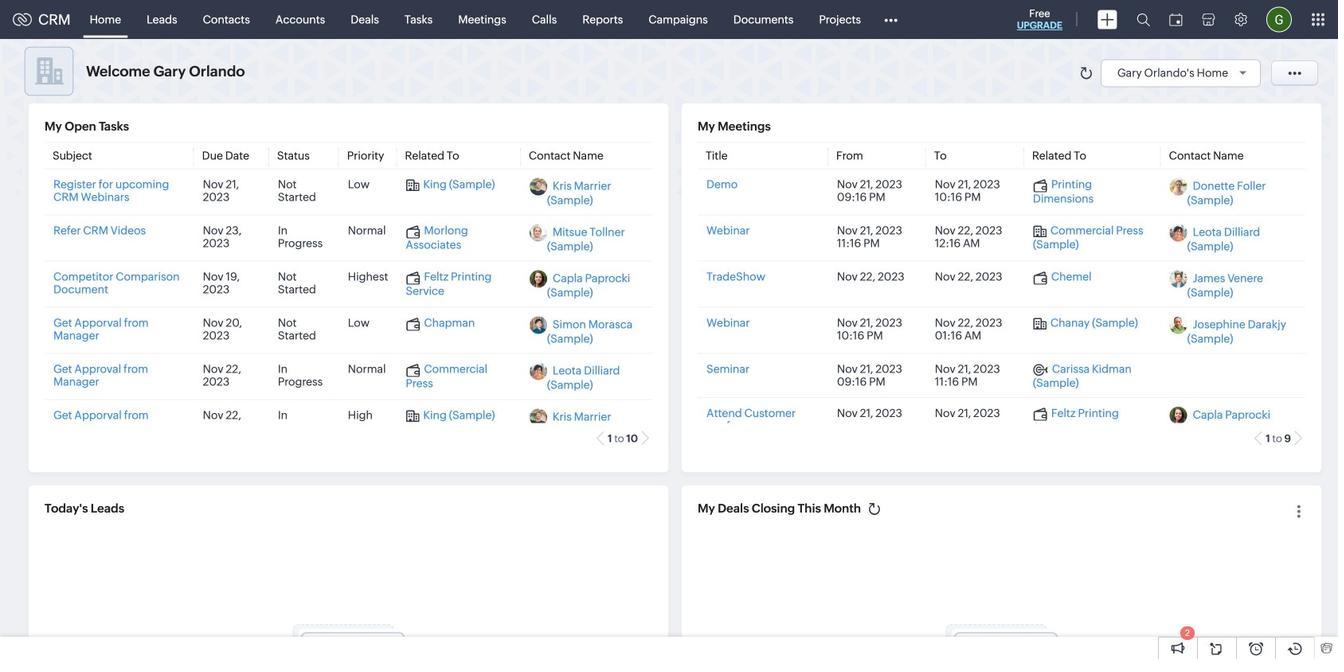 Task type: vqa. For each thing, say whether or not it's contained in the screenshot.
Create Menu image
yes



Task type: locate. For each thing, give the bounding box(es) containing it.
profile element
[[1257, 0, 1302, 39]]



Task type: describe. For each thing, give the bounding box(es) containing it.
calendar image
[[1169, 13, 1183, 26]]

logo image
[[13, 13, 32, 26]]

search image
[[1137, 13, 1150, 26]]

profile image
[[1267, 7, 1292, 32]]

Other Modules field
[[874, 7, 908, 32]]

create menu element
[[1088, 0, 1127, 39]]

create menu image
[[1098, 10, 1118, 29]]

search element
[[1127, 0, 1160, 39]]



